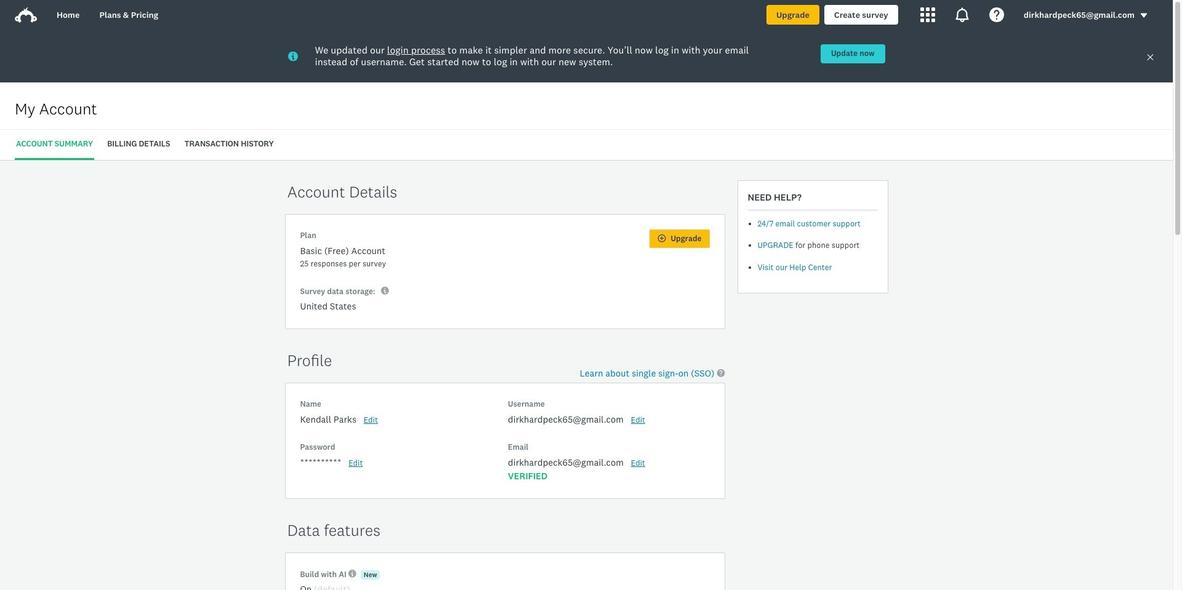 Task type: locate. For each thing, give the bounding box(es) containing it.
2 products icon image from the left
[[955, 7, 970, 22]]

surveymonkey logo image
[[15, 7, 37, 23]]

dropdown arrow image
[[1140, 11, 1149, 20]]

1 horizontal spatial products icon image
[[955, 7, 970, 22]]

x image
[[1147, 53, 1155, 61]]

products icon image
[[921, 7, 936, 22], [955, 7, 970, 22]]

0 horizontal spatial products icon image
[[921, 7, 936, 22]]



Task type: describe. For each thing, give the bounding box(es) containing it.
1 products icon image from the left
[[921, 7, 936, 22]]

help icon image
[[990, 7, 1005, 22]]



